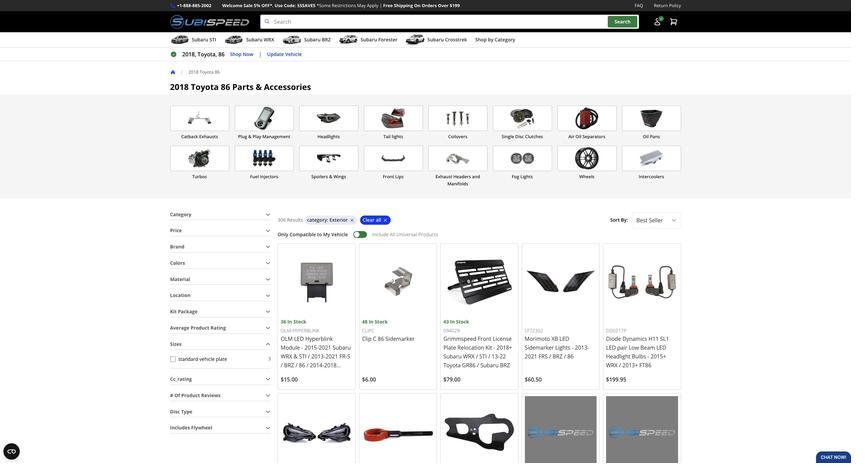 Task type: describe. For each thing, give the bounding box(es) containing it.
fuel injectors button
[[235, 146, 294, 188]]

restrictions
[[332, 2, 356, 9]]

standard vehicle plate
[[178, 356, 227, 363]]

bulbs
[[633, 353, 647, 361]]

dd0217p diode dynamics h11 sl1 led pair low beam led headlight bulbs - 2015+ wrx / 2013+ ft86
[[607, 328, 670, 370]]

subaru wrx button
[[225, 34, 275, 47]]

product inside dropdown button
[[191, 325, 210, 332]]

accessories
[[264, 81, 311, 93]]

sti for hyperblink
[[299, 353, 307, 361]]

subaru inside subaru crosstrek 'dropdown button'
[[428, 36, 444, 43]]

$60.50
[[525, 377, 542, 384]]

brand button
[[170, 242, 271, 253]]

results
[[287, 217, 303, 224]]

2018 for 2018 toyota 86
[[189, 69, 199, 75]]

only compatible to my vehicle
[[278, 232, 348, 238]]

+1-888-885-2002 link
[[177, 2, 212, 9]]

2018 for 2018 toyota 86 parts & accessories
[[170, 81, 189, 93]]

+1-
[[177, 2, 184, 9]]

a subaru wrx thumbnail image image
[[225, 35, 244, 45]]

shop for shop now
[[230, 51, 242, 57]]

coilovers button
[[429, 106, 488, 141]]

brz inside the "36 in stock olm-hyperblink olm led hyperblink module - 2015-2021 subaru wrx & sti / 2013-2021 fr-s / brz / 86 / 2014-2018 forester / 2013-2017 crosstrek / 2012-2016 impreza / 2010-2014 outback"
[[284, 362, 294, 370]]

- inside the "36 in stock olm-hyperblink olm led hyperblink module - 2015-2021 subaru wrx & sti / 2013-2021 fr-s / brz / 86 / 2014-2018 forester / 2013-2017 crosstrek / 2012-2016 impreza / 2010-2014 outback"
[[302, 345, 303, 352]]

dynamics
[[623, 336, 648, 343]]

$15.00
[[281, 377, 298, 384]]

morimoto xb led sidemarker lights - 2013-2021 frs / brz / 86 image
[[525, 247, 597, 319]]

Select... button
[[633, 212, 682, 229]]

36
[[281, 319, 286, 326]]

2018 toyota 86
[[189, 69, 220, 75]]

search input field
[[260, 15, 640, 29]]

forester inside the "36 in stock olm-hyperblink olm led hyperblink module - 2015-2021 subaru wrx & sti / 2013-2021 fr-s / brz / 86 / 2014-2018 forester / 2013-2017 crosstrek / 2012-2016 impreza / 2010-2014 outback"
[[281, 371, 302, 379]]

86 right toyota,
[[219, 51, 225, 58]]

air oil separators button
[[558, 106, 617, 141]]

grimmspeed front license plate relocation kit - 2018+ subaru wrx / sti / 13-22 toyota gr86 / subaru brz image
[[444, 247, 516, 319]]

category : exterior
[[307, 217, 348, 224]]

oil inside "button"
[[576, 134, 582, 140]]

front inside button
[[383, 174, 395, 180]]

air oil separators image
[[558, 106, 617, 131]]

olm sequential style headlights with 6000k hid - 2013-2016 scion fr-s / subaru brz / toyota 86 image
[[281, 397, 353, 464]]

hyperblink
[[293, 328, 320, 334]]

shop now
[[230, 51, 254, 57]]

s
[[348, 353, 351, 361]]

may
[[357, 2, 366, 9]]

module
[[281, 345, 300, 352]]

86 left the parts
[[221, 81, 230, 93]]

tail lights
[[384, 134, 404, 140]]

lights inside button
[[521, 174, 533, 180]]

sidemarker inside 48 in stock clipc clip c 86 sidemarker
[[386, 336, 415, 343]]

sl1
[[661, 336, 670, 343]]

stock for grimmspeed
[[457, 319, 470, 326]]

885-
[[193, 2, 202, 9]]

fr-s / brz / 86 drivers side tail gasket lh image
[[444, 397, 516, 464]]

& right the parts
[[256, 81, 262, 93]]

shop now link
[[230, 51, 254, 58]]

subaru inside 'subaru sti' dropdown button
[[192, 36, 208, 43]]

standard vehicle plate button
[[170, 357, 176, 362]]

relocation
[[458, 345, 485, 352]]

update
[[267, 51, 284, 57]]

cc_rating button
[[170, 375, 271, 385]]

wrx inside dd0217p diode dynamics h11 sl1 led pair low beam led headlight bulbs - 2015+ wrx / 2013+ ft86
[[607, 362, 618, 370]]

led inside lf72302 morimoto xb led sidemarker lights - 2013- 2021 frs / brz / 86
[[560, 336, 570, 343]]

flywheel
[[191, 425, 212, 432]]

brz inside dropdown button
[[322, 36, 331, 43]]

2013- inside lf72302 morimoto xb led sidemarker lights - 2013- 2021 frs / brz / 86
[[576, 345, 590, 352]]

single disc clutches
[[502, 134, 544, 140]]

injectors
[[260, 174, 279, 180]]

impreza
[[281, 389, 302, 396]]

exterior
[[330, 217, 348, 224]]

single
[[502, 134, 515, 140]]

only
[[278, 232, 289, 238]]

subaru crosstrek
[[428, 36, 468, 43]]

shipping
[[394, 2, 413, 9]]

headlights image
[[300, 106, 358, 131]]

2021 left fr- on the left of page
[[326, 353, 338, 361]]

front inside 43 in stock 094029 grimmspeed front license plate relocation kit - 2018+ subaru wrx / sti / 13-22 toyota gr86 / subaru brz
[[478, 336, 492, 343]]

outback
[[281, 398, 302, 405]]

wrx inside dropdown button
[[264, 36, 275, 43]]

exhaust headers and manifolds
[[436, 174, 481, 187]]

wheels
[[580, 174, 595, 180]]

hyperblink
[[306, 336, 333, 343]]

2018,
[[182, 51, 196, 58]]

type
[[181, 409, 193, 415]]

toyota for 2018 toyota 86
[[200, 69, 214, 75]]

all
[[390, 232, 396, 238]]

sti inside dropdown button
[[210, 36, 216, 43]]

now
[[243, 51, 254, 57]]

welcome
[[223, 2, 243, 9]]

fog lights image
[[494, 146, 552, 171]]

headlight
[[607, 353, 631, 361]]

led down diode
[[607, 345, 617, 352]]

ft86
[[640, 362, 652, 370]]

$199.95
[[607, 377, 627, 384]]

perrin front tow hook image
[[362, 397, 434, 464]]

category for category : exterior
[[307, 217, 327, 224]]

fog lights button
[[493, 146, 552, 188]]

clutches
[[526, 134, 544, 140]]

intercoolers image
[[623, 146, 681, 171]]

subispeed logo image
[[170, 15, 249, 29]]

1 vertical spatial 2013-
[[312, 353, 326, 361]]

tail lights button
[[364, 106, 423, 141]]

86 down toyota,
[[215, 69, 220, 75]]

universal
[[397, 232, 418, 238]]

compatible
[[290, 232, 316, 238]]

2013+
[[623, 362, 639, 370]]

subaru inside subaru brz dropdown button
[[304, 36, 321, 43]]

clipc
[[362, 328, 375, 334]]

open widget image
[[3, 444, 20, 460]]

2017
[[321, 371, 334, 379]]

home image
[[170, 69, 176, 75]]

2010-
[[307, 389, 321, 396]]

reviews
[[201, 393, 221, 399]]

shop by category button
[[476, 34, 516, 47]]

select... image
[[672, 218, 677, 223]]

888-
[[184, 2, 193, 9]]

catback
[[181, 134, 198, 140]]

& inside "button"
[[329, 174, 333, 180]]

tail
[[384, 134, 391, 140]]

in for clip
[[369, 319, 374, 326]]

headers
[[454, 174, 471, 180]]

forester inside dropdown button
[[379, 36, 398, 43]]

vehicle inside button
[[286, 51, 302, 57]]

lights inside lf72302 morimoto xb led sidemarker lights - 2013- 2021 frs / brz / 86
[[556, 345, 571, 352]]

cc_rating
[[170, 376, 192, 383]]

- inside dd0217p diode dynamics h11 sl1 led pair low beam led headlight bulbs - 2015+ wrx / 2013+ ft86
[[648, 353, 650, 361]]

location
[[170, 293, 191, 299]]

faq
[[635, 2, 644, 9]]

wrx inside 43 in stock 094029 grimmspeed front license plate relocation kit - 2018+ subaru wrx / sti / 13-22 toyota gr86 / subaru brz
[[464, 353, 475, 361]]

brz inside lf72302 morimoto xb led sidemarker lights - 2013- 2021 frs / brz / 86
[[553, 353, 563, 361]]

management
[[263, 134, 291, 140]]

2018 toyota 86 link
[[189, 69, 225, 75]]

manifolds
[[448, 181, 469, 187]]

a subaru sti thumbnail image image
[[170, 35, 189, 45]]

material
[[170, 276, 190, 283]]

license
[[493, 336, 512, 343]]

094029
[[444, 328, 460, 334]]

lights
[[392, 134, 404, 140]]

toyota
[[444, 362, 461, 370]]

average
[[170, 325, 190, 332]]

coilovers
[[449, 134, 468, 140]]

disc inside dropdown button
[[170, 409, 180, 415]]

*some
[[317, 2, 331, 9]]

86 inside the "36 in stock olm-hyperblink olm led hyperblink module - 2015-2021 subaru wrx & sti / 2013-2021 fr-s / brz / 86 / 2014-2018 forester / 2013-2017 crosstrek / 2012-2016 impreza / 2010-2014 outback"
[[299, 362, 305, 370]]

c
[[373, 336, 377, 343]]

h11
[[649, 336, 659, 343]]



Task type: locate. For each thing, give the bounding box(es) containing it.
category for category
[[170, 211, 192, 218]]

on
[[415, 2, 421, 9]]

86 left 2014-
[[299, 362, 305, 370]]

shop inside 'link'
[[230, 51, 242, 57]]

fuel injectors
[[250, 174, 279, 180]]

1 horizontal spatial disc
[[516, 134, 525, 140]]

subaru right a subaru brz thumbnail image
[[304, 36, 321, 43]]

2021 down hyperblink
[[319, 345, 332, 352]]

1 horizontal spatial forester
[[379, 36, 398, 43]]

led inside the "36 in stock olm-hyperblink olm led hyperblink module - 2015-2021 subaru wrx & sti / 2013-2021 fr-s / brz / 86 / 2014-2018 forester / 2013-2017 crosstrek / 2012-2016 impreza / 2010-2014 outback"
[[294, 336, 304, 343]]

subaru wrx
[[246, 36, 275, 43]]

1 stock from the left
[[294, 319, 307, 326]]

1 horizontal spatial stock
[[375, 319, 388, 326]]

in right 43
[[451, 319, 455, 326]]

0 horizontal spatial forester
[[281, 371, 302, 379]]

sidemarker down morimoto
[[525, 345, 554, 352]]

2 horizontal spatial stock
[[457, 319, 470, 326]]

led up the 2015+
[[657, 345, 667, 352]]

86 inside lf72302 morimoto xb led sidemarker lights - 2013- 2021 frs / brz / 86
[[568, 353, 574, 361]]

stock up 094029
[[457, 319, 470, 326]]

sidemarker right c
[[386, 336, 415, 343]]

0 horizontal spatial crosstrek
[[281, 380, 305, 387]]

parts
[[233, 81, 254, 93]]

sti up toyota,
[[210, 36, 216, 43]]

toyota for 2018 toyota 86 parts & accessories
[[191, 81, 219, 93]]

stock for clip
[[375, 319, 388, 326]]

0 horizontal spatial lights
[[521, 174, 533, 180]]

0 horizontal spatial vehicle
[[286, 51, 302, 57]]

1 vertical spatial vehicle
[[332, 232, 348, 238]]

sssave5
[[298, 2, 316, 9]]

oil inside button
[[644, 134, 649, 140]]

off*.
[[262, 2, 274, 9]]

$6.00
[[362, 377, 376, 384]]

lights right fog
[[521, 174, 533, 180]]

sti for grimmspeed
[[480, 353, 487, 361]]

price button
[[170, 226, 271, 236]]

& left play
[[248, 134, 252, 140]]

brand
[[170, 244, 185, 250]]

sidemarker inside lf72302 morimoto xb led sidemarker lights - 2013- 2021 frs / brz / 86
[[525, 345, 554, 352]]

tail lights image
[[364, 106, 423, 131]]

wrx up update on the left
[[264, 36, 275, 43]]

morimoto
[[525, 336, 551, 343]]

2 vertical spatial 2013-
[[307, 371, 321, 379]]

spoilers & wings button
[[299, 146, 359, 188]]

includes flywheel button
[[170, 424, 271, 434]]

| left free
[[380, 2, 382, 9]]

43
[[444, 319, 449, 326]]

wrx down module
[[281, 353, 293, 361]]

1 vertical spatial crosstrek
[[281, 380, 305, 387]]

front lips button
[[364, 146, 423, 188]]

0 vertical spatial disc
[[516, 134, 525, 140]]

plug & play management image
[[235, 106, 294, 131]]

2 stock from the left
[[375, 319, 388, 326]]

5%
[[254, 2, 261, 9]]

low
[[629, 345, 640, 352]]

2 horizontal spatial in
[[451, 319, 455, 326]]

0 horizontal spatial sidemarker
[[386, 336, 415, 343]]

2012-
[[310, 380, 324, 387]]

2 horizontal spatial sti
[[480, 353, 487, 361]]

2 vertical spatial 2018
[[324, 362, 337, 370]]

22
[[500, 353, 506, 361]]

0 vertical spatial lights
[[521, 174, 533, 180]]

1 horizontal spatial sidemarker
[[525, 345, 554, 352]]

0 horizontal spatial kit
[[170, 309, 177, 315]]

& inside the "36 in stock olm-hyperblink olm led hyperblink module - 2015-2021 subaru wrx & sti / 2013-2021 fr-s / brz / 86 / 2014-2018 forester / 2013-2017 crosstrek / 2012-2016 impreza / 2010-2014 outback"
[[294, 353, 298, 361]]

play
[[253, 134, 262, 140]]

1 horizontal spatial kit
[[486, 345, 493, 352]]

86 inside 48 in stock clipc clip c 86 sidemarker
[[378, 336, 384, 343]]

brz inside 43 in stock 094029 grimmspeed front license plate relocation kit - 2018+ subaru wrx / sti / 13-22 toyota gr86 / subaru brz
[[501, 362, 511, 370]]

stock
[[294, 319, 307, 326], [375, 319, 388, 326], [457, 319, 470, 326]]

disc left 'type'
[[170, 409, 180, 415]]

dd0217p
[[607, 328, 627, 334]]

subaru right a subaru forester thumbnail image
[[361, 36, 377, 43]]

disc right single
[[516, 134, 525, 140]]

2018
[[189, 69, 199, 75], [170, 81, 189, 93], [324, 362, 337, 370]]

0 horizontal spatial oil
[[576, 134, 582, 140]]

0 horizontal spatial front
[[383, 174, 395, 180]]

price
[[170, 228, 182, 234]]

shop left by
[[476, 36, 487, 43]]

0 horizontal spatial disc
[[170, 409, 180, 415]]

grimmspeed
[[444, 336, 477, 343]]

a subaru brz thumbnail image image
[[283, 35, 302, 45]]

stock for hyperblink
[[294, 319, 307, 326]]

sti down '2015-'
[[299, 353, 307, 361]]

0 vertical spatial toyota
[[200, 69, 214, 75]]

category up price
[[170, 211, 192, 218]]

policy
[[670, 2, 682, 9]]

1 horizontal spatial sti
[[299, 353, 307, 361]]

lips
[[396, 174, 404, 180]]

2018 down home image
[[170, 81, 189, 93]]

- inside 43 in stock 094029 grimmspeed front license plate relocation kit - 2018+ subaru wrx / sti / 13-22 toyota gr86 / subaru brz
[[494, 345, 496, 352]]

2021 left frs
[[525, 353, 538, 361]]

1 horizontal spatial crosstrek
[[446, 36, 468, 43]]

vehicle down a subaru brz thumbnail image
[[286, 51, 302, 57]]

subaru brz
[[304, 36, 331, 43]]

1 vertical spatial shop
[[230, 51, 242, 57]]

toyota down toyota,
[[200, 69, 214, 75]]

catback exhausts image
[[171, 106, 229, 131]]

1 horizontal spatial vehicle
[[332, 232, 348, 238]]

& left wings
[[329, 174, 333, 180]]

/ inside dd0217p diode dynamics h11 sl1 led pair low beam led headlight bulbs - 2015+ wrx / 2013+ ft86
[[620, 362, 622, 370]]

in inside the "36 in stock olm-hyperblink olm led hyperblink module - 2015-2021 subaru wrx & sti / 2013-2021 fr-s / brz / 86 / 2014-2018 forester / 2013-2017 crosstrek / 2012-2016 impreza / 2010-2014 outback"
[[288, 319, 292, 326]]

2 oil from the left
[[644, 134, 649, 140]]

1 vertical spatial sidemarker
[[525, 345, 554, 352]]

stock inside 48 in stock clipc clip c 86 sidemarker
[[375, 319, 388, 326]]

0 vertical spatial sidemarker
[[386, 336, 415, 343]]

lights
[[521, 174, 533, 180], [556, 345, 571, 352]]

86 right c
[[378, 336, 384, 343]]

single disc clutches image
[[494, 106, 552, 131]]

1 vertical spatial forester
[[281, 371, 302, 379]]

front left lips
[[383, 174, 395, 180]]

toyota down 2018 toyota 86
[[191, 81, 219, 93]]

/
[[181, 68, 183, 76], [308, 353, 310, 361], [476, 353, 478, 361], [489, 353, 491, 361], [550, 353, 552, 361], [565, 353, 567, 361], [281, 362, 283, 370], [296, 362, 298, 370], [307, 362, 309, 370], [477, 362, 479, 370], [620, 362, 622, 370], [304, 371, 306, 379], [307, 380, 309, 387], [303, 389, 305, 396]]

stock up hyperblink
[[294, 319, 307, 326]]

86 right frs
[[568, 353, 574, 361]]

olm led hyperblink module - 2015-2021 subaru wrx & sti / 2013-2021 fr-s / brz / 86 / 2014-2018 forester / 2013-2017 crosstrek / 2012-2016 impreza / 2010-2014 outback image
[[281, 247, 353, 319]]

0 vertical spatial 2018
[[189, 69, 199, 75]]

wings
[[334, 174, 346, 180]]

coilovers image
[[429, 106, 488, 131]]

3 stock from the left
[[457, 319, 470, 326]]

in inside 43 in stock 094029 grimmspeed front license plate relocation kit - 2018+ subaru wrx / sti / 13-22 toyota gr86 / subaru brz
[[451, 319, 455, 326]]

# of product reviews
[[170, 393, 221, 399]]

1 vertical spatial |
[[259, 51, 262, 58]]

1 horizontal spatial oil
[[644, 134, 649, 140]]

1 vertical spatial front
[[478, 336, 492, 343]]

1 vertical spatial toyota
[[191, 81, 219, 93]]

& inside button
[[248, 134, 252, 140]]

brz up $15.00
[[284, 362, 294, 370]]

pans
[[651, 134, 661, 140]]

sticker fab sti ts jdm style front bumper pinstripe (yellow) - 2013-2021 scion fr-s / subaru brz / toyota 86 image
[[607, 397, 679, 464]]

products
[[419, 232, 439, 238]]

1 in from the left
[[288, 319, 292, 326]]

2021 inside lf72302 morimoto xb led sidemarker lights - 2013- 2021 frs / brz / 86
[[525, 353, 538, 361]]

subaru up now
[[246, 36, 263, 43]]

1 horizontal spatial shop
[[476, 36, 487, 43]]

exhaust headers and manifolds image
[[429, 146, 488, 171]]

kit inside 43 in stock 094029 grimmspeed front license plate relocation kit - 2018+ subaru wrx / sti / 13-22 toyota gr86 / subaru brz
[[486, 345, 493, 352]]

1 vertical spatial disc
[[170, 409, 180, 415]]

crosstrek inside the "36 in stock olm-hyperblink olm led hyperblink module - 2015-2021 subaru wrx & sti / 2013-2021 fr-s / brz / 86 / 2014-2018 forester / 2013-2017 crosstrek / 2012-2016 impreza / 2010-2014 outback"
[[281, 380, 305, 387]]

xb
[[552, 336, 559, 343]]

2018 down 2018,
[[189, 69, 199, 75]]

oil right air
[[576, 134, 582, 140]]

turbos image
[[171, 146, 229, 171]]

disc inside button
[[516, 134, 525, 140]]

exhaust
[[436, 174, 453, 180]]

2018 inside the "36 in stock olm-hyperblink olm led hyperblink module - 2015-2021 subaru wrx & sti / 2013-2021 fr-s / brz / 86 / 2014-2018 forester / 2013-2017 crosstrek / 2012-2016 impreza / 2010-2014 outback"
[[324, 362, 337, 370]]

average product rating button
[[170, 323, 271, 334]]

in
[[288, 319, 292, 326], [369, 319, 374, 326], [451, 319, 455, 326]]

0 horizontal spatial in
[[288, 319, 292, 326]]

diode dynamics h11 sl1 led pair low beam led headlight bulbs - 2015+ wrx / 2013+ ft86 image
[[607, 247, 679, 319]]

beam
[[641, 345, 656, 352]]

disc type button
[[170, 407, 271, 418]]

subaru up fr- on the left of page
[[333, 345, 351, 352]]

1 vertical spatial 2018
[[170, 81, 189, 93]]

2014-
[[310, 362, 324, 370]]

subaru inside subaru forester dropdown button
[[361, 36, 377, 43]]

wrx inside the "36 in stock olm-hyperblink olm led hyperblink module - 2015-2021 subaru wrx & sti / 2013-2021 fr-s / brz / 86 / 2014-2018 forester / 2013-2017 crosstrek / 2012-2016 impreza / 2010-2014 outback"
[[281, 353, 293, 361]]

2 in from the left
[[369, 319, 374, 326]]

| right now
[[259, 51, 262, 58]]

1 vertical spatial lights
[[556, 345, 571, 352]]

product left rating
[[191, 325, 210, 332]]

a subaru crosstrek thumbnail image image
[[406, 35, 425, 45]]

wrx up gr86
[[464, 353, 475, 361]]

standard
[[178, 356, 198, 363]]

stock inside 43 in stock 094029 grimmspeed front license plate relocation kit - 2018+ subaru wrx / sti / 13-22 toyota gr86 / subaru brz
[[457, 319, 470, 326]]

sizes button
[[170, 340, 271, 350]]

shop left now
[[230, 51, 242, 57]]

*some restrictions may apply | free shipping on orders over $199
[[317, 2, 460, 9]]

catback exhausts
[[181, 134, 218, 140]]

material button
[[170, 275, 271, 285]]

subaru right a subaru crosstrek thumbnail image
[[428, 36, 444, 43]]

sti inside the "36 in stock olm-hyperblink olm led hyperblink module - 2015-2021 subaru wrx & sti / 2013-2021 fr-s / brz / 86 / 2014-2018 forester / 2013-2017 crosstrek / 2012-2016 impreza / 2010-2014 outback"
[[299, 353, 307, 361]]

shop inside dropdown button
[[476, 36, 487, 43]]

crosstrek inside 'dropdown button'
[[446, 36, 468, 43]]

lights down xb
[[556, 345, 571, 352]]

subaru inside the "36 in stock olm-hyperblink olm led hyperblink module - 2015-2021 subaru wrx & sti / 2013-2021 fr-s / brz / 86 / 2014-2018 forester / 2013-2017 crosstrek / 2012-2016 impreza / 2010-2014 outback"
[[333, 345, 351, 352]]

category inside 'dropdown button'
[[170, 211, 192, 218]]

vehicle right "my"
[[332, 232, 348, 238]]

1 horizontal spatial front
[[478, 336, 492, 343]]

clip c 86 sidemarker image
[[362, 247, 434, 319]]

- inside lf72302 morimoto xb led sidemarker lights - 2013- 2021 frs / brz / 86
[[572, 345, 574, 352]]

fog lights
[[512, 174, 533, 180]]

sidemarker
[[386, 336, 415, 343], [525, 345, 554, 352]]

subaru
[[192, 36, 208, 43], [246, 36, 263, 43], [304, 36, 321, 43], [361, 36, 377, 43], [428, 36, 444, 43], [333, 345, 351, 352], [444, 353, 462, 361], [481, 362, 499, 370]]

0 vertical spatial |
[[380, 2, 382, 9]]

olm-
[[281, 328, 293, 334]]

forester up impreza
[[281, 371, 302, 379]]

0 vertical spatial crosstrek
[[446, 36, 468, 43]]

1 vertical spatial product
[[181, 393, 200, 399]]

2016
[[324, 380, 337, 387]]

1 horizontal spatial in
[[369, 319, 374, 326]]

include
[[373, 232, 389, 238]]

subaru up the "toyota"
[[444, 353, 462, 361]]

toyota
[[200, 69, 214, 75], [191, 81, 219, 93]]

0 horizontal spatial |
[[259, 51, 262, 58]]

of
[[175, 393, 180, 399]]

brz down 22
[[501, 362, 511, 370]]

sti inside 43 in stock 094029 grimmspeed front license plate relocation kit - 2018+ subaru wrx / sti / 13-22 toyota gr86 / subaru brz
[[480, 353, 487, 361]]

search button
[[608, 16, 638, 28]]

stock inside the "36 in stock olm-hyperblink olm led hyperblink module - 2015-2021 subaru wrx & sti / 2013-2021 fr-s / brz / 86 / 2014-2018 forester / 2013-2017 crosstrek / 2012-2016 impreza / 2010-2014 outback"
[[294, 319, 307, 326]]

0 vertical spatial forester
[[379, 36, 398, 43]]

disc
[[516, 134, 525, 140], [170, 409, 180, 415]]

0 vertical spatial front
[[383, 174, 395, 180]]

$199
[[450, 2, 460, 9]]

0 vertical spatial vehicle
[[286, 51, 302, 57]]

2018, toyota, 86
[[182, 51, 225, 58]]

product inside dropdown button
[[181, 393, 200, 399]]

subaru inside the subaru wrx dropdown button
[[246, 36, 263, 43]]

0 vertical spatial shop
[[476, 36, 487, 43]]

kit up 13-
[[486, 345, 493, 352]]

led right xb
[[560, 336, 570, 343]]

a subaru forester thumbnail image image
[[339, 35, 358, 45]]

36 in stock olm-hyperblink olm led hyperblink module - 2015-2021 subaru wrx & sti / 2013-2021 fr-s / brz / 86 / 2014-2018 forester / 2013-2017 crosstrek / 2012-2016 impreza / 2010-2014 outback
[[281, 319, 351, 405]]

# of product reviews button
[[170, 391, 271, 401]]

kit inside dropdown button
[[170, 309, 177, 315]]

0 vertical spatial kit
[[170, 309, 177, 315]]

kit left package
[[170, 309, 177, 315]]

forester left a subaru crosstrek thumbnail image
[[379, 36, 398, 43]]

brz right frs
[[553, 353, 563, 361]]

in right the 36
[[288, 319, 292, 326]]

in right the 48
[[369, 319, 374, 326]]

spoilers & wings image
[[300, 146, 358, 171]]

2018 up 2017
[[324, 362, 337, 370]]

stock right the 48
[[375, 319, 388, 326]]

in for hyperblink
[[288, 319, 292, 326]]

sort by:
[[611, 217, 629, 224]]

1 horizontal spatial category
[[307, 217, 327, 224]]

0 vertical spatial 2013-
[[576, 345, 590, 352]]

subaru down 13-
[[481, 362, 499, 370]]

oil pans
[[644, 134, 661, 140]]

0 horizontal spatial sti
[[210, 36, 216, 43]]

by:
[[622, 217, 629, 224]]

brz left a subaru forester thumbnail image
[[322, 36, 331, 43]]

sti left 13-
[[480, 353, 487, 361]]

orders
[[422, 2, 437, 9]]

& down module
[[294, 353, 298, 361]]

crosstrek up impreza
[[281, 380, 305, 387]]

sticker fab front and rear 3d carbon fiber emblem overlays image
[[525, 397, 597, 464]]

product right 'of'
[[181, 393, 200, 399]]

1 oil from the left
[[576, 134, 582, 140]]

0 horizontal spatial category
[[170, 211, 192, 218]]

0 horizontal spatial stock
[[294, 319, 307, 326]]

welcome sale 5% off*. use code: sssave5
[[223, 2, 316, 9]]

1 horizontal spatial |
[[380, 2, 382, 9]]

fuel injectors image
[[235, 146, 294, 171]]

1 vertical spatial kit
[[486, 345, 493, 352]]

oil pans button
[[623, 106, 682, 141]]

shop for shop by category
[[476, 36, 487, 43]]

2018 toyota 86 parts & accessories
[[170, 81, 311, 93]]

2002
[[202, 2, 212, 9]]

intercoolers button
[[623, 146, 682, 188]]

oil pans image
[[623, 106, 681, 131]]

led down hyperblink
[[294, 336, 304, 343]]

average product rating
[[170, 325, 226, 332]]

front lips
[[383, 174, 404, 180]]

spoilers
[[312, 174, 328, 180]]

in inside 48 in stock clipc clip c 86 sidemarker
[[369, 319, 374, 326]]

faq link
[[635, 2, 644, 9]]

crosstrek down search input field
[[446, 36, 468, 43]]

subaru up 2018, toyota, 86
[[192, 36, 208, 43]]

update vehicle
[[267, 51, 302, 57]]

0 vertical spatial product
[[191, 325, 210, 332]]

front up relocation
[[478, 336, 492, 343]]

oil left pans
[[644, 134, 649, 140]]

in for grimmspeed
[[451, 319, 455, 326]]

front lips image
[[364, 146, 423, 171]]

button image
[[654, 18, 662, 26]]

category up to
[[307, 217, 327, 224]]

1 horizontal spatial lights
[[556, 345, 571, 352]]

wrx down headlight
[[607, 362, 618, 370]]

exhausts
[[199, 134, 218, 140]]

0 horizontal spatial shop
[[230, 51, 242, 57]]

wheels image
[[558, 146, 617, 171]]

my
[[324, 232, 330, 238]]

3 in from the left
[[451, 319, 455, 326]]

package
[[178, 309, 198, 315]]



Task type: vqa. For each thing, say whether or not it's contained in the screenshot.


